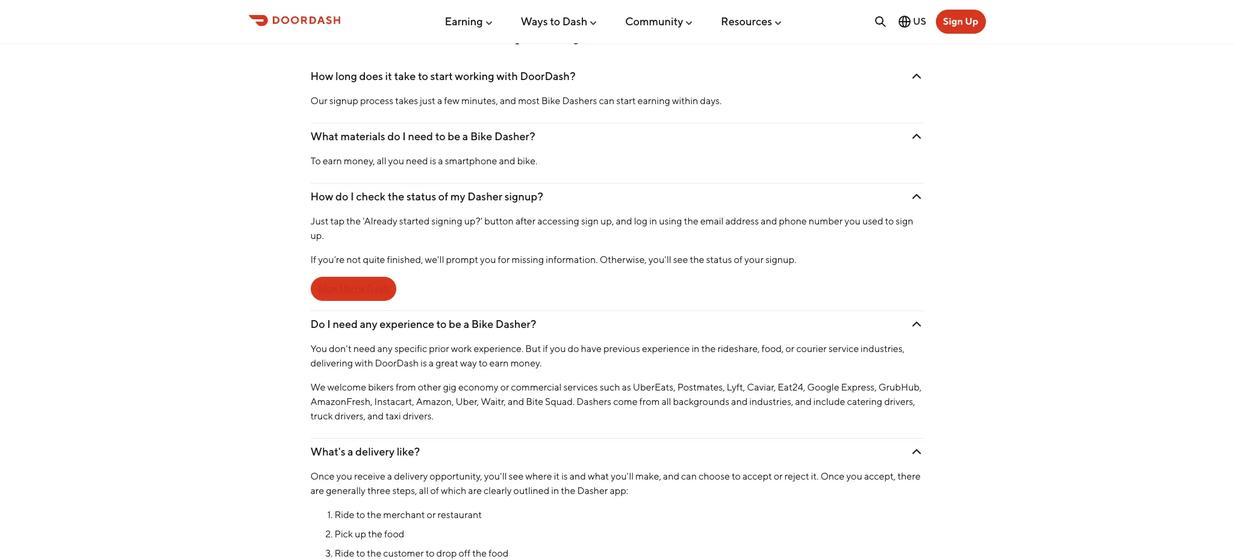 Task type: locate. For each thing, give the bounding box(es) containing it.
up
[[966, 16, 979, 27], [340, 283, 353, 295]]

1 vertical spatial any
[[378, 344, 393, 355]]

all inside we welcome bikers from other gig economy or commercial services such as ubereats, postmates, lyft, caviar, eat24, google express, grubhub, amazonfresh, instacart, amazon, uber, waitr, and bite squad. dashers come from all backgrounds and industries, and include catering drivers, truck drivers, and taxi drivers.
[[662, 397, 672, 408]]

0 horizontal spatial can
[[599, 95, 615, 107]]

to right ways
[[550, 15, 561, 28]]

a right "what's"
[[348, 446, 353, 459]]

in up postmates, at the bottom right
[[692, 344, 700, 355]]

0 horizontal spatial are
[[311, 486, 324, 497]]

0 horizontal spatial all
[[377, 156, 387, 167]]

0 horizontal spatial experience
[[380, 318, 435, 331]]

materials
[[341, 130, 386, 143]]

are left generally
[[311, 486, 324, 497]]

can left earning
[[599, 95, 615, 107]]

finished,
[[387, 254, 423, 266]]

bike
[[542, 95, 561, 107], [471, 130, 493, 143], [472, 318, 494, 331]]

delivery up the receive
[[356, 446, 395, 459]]

how for how do i check the status of my dasher signup?
[[311, 190, 334, 203]]

a up 'three'
[[387, 471, 392, 483]]

1 horizontal spatial dash
[[563, 15, 588, 28]]

0 vertical spatial how
[[311, 70, 334, 83]]

1 horizontal spatial earn
[[490, 358, 509, 369]]

2 vertical spatial of
[[431, 486, 439, 497]]

few
[[444, 95, 460, 107]]

with
[[497, 70, 518, 83], [355, 358, 373, 369]]

status
[[407, 190, 436, 203], [707, 254, 733, 266]]

see down using
[[674, 254, 688, 266]]

0 vertical spatial bike
[[542, 95, 561, 107]]

0 horizontal spatial drivers,
[[335, 411, 366, 423]]

how up just
[[311, 190, 334, 203]]

1 vertical spatial bike
[[471, 130, 493, 143]]

to inside just tap the 'already started signing up?' button after accessing sign up, and log in using the email address and phone number you used to sign up.
[[886, 216, 895, 227]]

1 vertical spatial can
[[682, 471, 697, 483]]

do right materials
[[388, 130, 401, 143]]

0 horizontal spatial in
[[552, 486, 559, 497]]

your
[[745, 254, 764, 266]]

0 vertical spatial see
[[674, 254, 688, 266]]

1 vertical spatial drivers,
[[335, 411, 366, 423]]

app:
[[610, 486, 629, 497]]

instacart,
[[375, 397, 414, 408]]

1 horizontal spatial it
[[554, 471, 560, 483]]

1 vertical spatial is
[[421, 358, 427, 369]]

4 chevron down image from the top
[[910, 317, 924, 332]]

or right food,
[[786, 344, 795, 355]]

is right where
[[562, 471, 568, 483]]

prompt
[[446, 254, 479, 266]]

earn
[[323, 156, 342, 167], [490, 358, 509, 369]]

we welcome bikers from other gig economy or commercial services such as ubereats, postmates, lyft, caviar, eat24, google express, grubhub, amazonfresh, instacart, amazon, uber, waitr, and bite squad. dashers come from all backgrounds and industries, and include catering drivers, truck drivers, and taxi drivers.
[[311, 382, 922, 423]]

you left used
[[845, 216, 861, 227]]

from down ubereats,
[[640, 397, 660, 408]]

industries, right "service"
[[861, 344, 905, 355]]

0 horizontal spatial sign
[[318, 283, 338, 295]]

0 vertical spatial drivers,
[[885, 397, 916, 408]]

dashers
[[563, 95, 597, 107], [577, 397, 612, 408]]

2 vertical spatial do
[[568, 344, 579, 355]]

bike up experience.
[[472, 318, 494, 331]]

express,
[[842, 382, 877, 394]]

you right 'if'
[[550, 344, 566, 355]]

all inside the "once you receive a delivery opportunity, you'll see where it is and what you'll make, and can choose to accept or reject it. once you accept, there are generally three steps, all of which are clearly outlined in the dasher app:"
[[419, 486, 429, 497]]

drivers, down amazonfresh,
[[335, 411, 366, 423]]

0 horizontal spatial earn
[[323, 156, 342, 167]]

sign up button
[[936, 10, 986, 34]]

see
[[674, 254, 688, 266], [509, 471, 524, 483]]

for
[[498, 254, 510, 266]]

just
[[420, 95, 436, 107]]

reject
[[785, 471, 810, 483]]

all for drivers,
[[662, 397, 672, 408]]

if
[[311, 254, 317, 266]]

start left earning
[[617, 95, 636, 107]]

0 horizontal spatial with
[[355, 358, 373, 369]]

1 horizontal spatial are
[[468, 486, 482, 497]]

1 vertical spatial experience
[[642, 344, 690, 355]]

0 vertical spatial be
[[448, 130, 461, 143]]

dashers down services
[[577, 397, 612, 408]]

from up instacart,
[[396, 382, 416, 394]]

sign right us
[[944, 16, 964, 27]]

is inside you don't need any specific prior work experience. but if you do have previous experience in the rideshare, food, or courier service industries, delivering with doordash is a great way to earn money.
[[421, 358, 427, 369]]

2 vertical spatial all
[[419, 486, 429, 497]]

information.
[[546, 254, 598, 266]]

1 chevron down image from the top
[[910, 69, 924, 83]]

once down "what's"
[[311, 471, 335, 483]]

and
[[500, 95, 517, 107], [499, 156, 516, 167], [616, 216, 633, 227], [761, 216, 778, 227], [508, 397, 525, 408], [732, 397, 748, 408], [796, 397, 812, 408], [368, 411, 384, 423], [570, 471, 586, 483], [663, 471, 680, 483]]

industries, down caviar,
[[750, 397, 794, 408]]

my
[[451, 190, 466, 203]]

up inside "sign up" button
[[966, 16, 979, 27]]

in inside you don't need any specific prior work experience. but if you do have previous experience in the rideshare, food, or courier service industries, delivering with doordash is a great way to earn money.
[[692, 344, 700, 355]]

industries,
[[861, 344, 905, 355], [750, 397, 794, 408]]

any up doordash
[[378, 344, 393, 355]]

1 horizontal spatial sign
[[944, 16, 964, 27]]

once right it.
[[821, 471, 845, 483]]

you'll right otherwise, at the top of page
[[649, 254, 672, 266]]

community
[[626, 15, 684, 28]]

chevron down image
[[910, 69, 924, 83], [910, 129, 924, 144], [910, 190, 924, 204], [910, 317, 924, 332], [910, 445, 924, 460]]

and left bite
[[508, 397, 525, 408]]

is down specific
[[421, 358, 427, 369]]

to
[[311, 156, 321, 167]]

you inside just tap the 'already started signing up?' button after accessing sign up, and log in using the email address and phone number you used to sign up.
[[845, 216, 861, 227]]

1 horizontal spatial do
[[388, 130, 401, 143]]

1 horizontal spatial dasher
[[578, 486, 608, 497]]

to inside the "once you receive a delivery opportunity, you'll see where it is and what you'll make, and can choose to accept or reject it. once you accept, there are generally three steps, all of which are clearly outlined in the dasher app:"
[[732, 471, 741, 483]]

0 horizontal spatial up
[[340, 283, 353, 295]]

used
[[863, 216, 884, 227]]

taxi
[[386, 411, 401, 423]]

a up "smartphone"
[[463, 130, 468, 143]]

dasher? up the but
[[496, 318, 537, 331]]

1 horizontal spatial status
[[707, 254, 733, 266]]

0 horizontal spatial i
[[327, 318, 331, 331]]

0 vertical spatial dasher?
[[495, 130, 536, 143]]

you
[[311, 344, 327, 355]]

2 are from the left
[[468, 486, 482, 497]]

2 chevron down image from the top
[[910, 129, 924, 144]]

delivery inside the "once you receive a delivery opportunity, you'll see where it is and what you'll make, and can choose to accept or reject it. once you accept, there are generally three steps, all of which are clearly outlined in the dasher app:"
[[394, 471, 428, 483]]

all right steps,
[[419, 486, 429, 497]]

2 vertical spatial is
[[562, 471, 568, 483]]

2 once from the left
[[821, 471, 845, 483]]

1 sign from the left
[[582, 216, 599, 227]]

2 vertical spatial in
[[552, 486, 559, 497]]

in inside just tap the 'already started signing up?' button after accessing sign up, and log in using the email address and phone number you used to sign up.
[[650, 216, 658, 227]]

2 how from the top
[[311, 190, 334, 203]]

1 vertical spatial how
[[311, 190, 334, 203]]

need up to earn money, all you need is a smartphone and bike.
[[408, 130, 433, 143]]

log
[[634, 216, 648, 227]]

dash down quite
[[367, 283, 389, 295]]

be for need
[[448, 130, 461, 143]]

i
[[403, 130, 406, 143], [351, 190, 354, 203], [327, 318, 331, 331]]

experience.
[[474, 344, 524, 355]]

1 vertical spatial it
[[554, 471, 560, 483]]

0 horizontal spatial industries,
[[750, 397, 794, 408]]

days.
[[700, 95, 722, 107]]

experience up ubereats,
[[642, 344, 690, 355]]

up.
[[311, 230, 324, 242]]

dasher? up bike.
[[495, 130, 536, 143]]

such
[[600, 382, 621, 394]]

2 vertical spatial bike
[[472, 318, 494, 331]]

status up started
[[407, 190, 436, 203]]

industries, inside you don't need any specific prior work experience. but if you do have previous experience in the rideshare, food, or courier service industries, delivering with doordash is a great way to earn money.
[[861, 344, 905, 355]]

dash inside "link"
[[563, 15, 588, 28]]

dasher? for do i need any experience to be a bike dasher?
[[496, 318, 537, 331]]

email
[[701, 216, 724, 227]]

0 vertical spatial dashers
[[563, 95, 597, 107]]

pick
[[335, 529, 353, 541]]

in down where
[[552, 486, 559, 497]]

1 vertical spatial sign
[[318, 283, 338, 295]]

need up don't
[[333, 318, 358, 331]]

0 horizontal spatial dash
[[367, 283, 389, 295]]

0 vertical spatial of
[[439, 190, 449, 203]]

resources link
[[721, 10, 784, 32]]

is down "what materials do i need to be a bike dasher?"
[[430, 156, 437, 167]]

and right up,
[[616, 216, 633, 227]]

sign inside button
[[944, 16, 964, 27]]

1 vertical spatial industries,
[[750, 397, 794, 408]]

earning link
[[445, 10, 494, 32]]

globe line image
[[898, 14, 913, 29]]

1 horizontal spatial drivers,
[[885, 397, 916, 408]]

dasher
[[468, 190, 503, 203], [578, 486, 608, 497]]

up inside sign up to dash link
[[340, 283, 353, 295]]

1 vertical spatial dasher?
[[496, 318, 537, 331]]

1 horizontal spatial industries,
[[861, 344, 905, 355]]

of left the which
[[431, 486, 439, 497]]

a inside the "once you receive a delivery opportunity, you'll see where it is and what you'll make, and can choose to accept or reject it. once you accept, there are generally three steps, all of which are clearly outlined in the dasher app:"
[[387, 471, 392, 483]]

1 vertical spatial up
[[340, 283, 353, 295]]

1 vertical spatial status
[[707, 254, 733, 266]]

1 vertical spatial i
[[351, 190, 354, 203]]

1 how from the top
[[311, 70, 334, 83]]

0 vertical spatial from
[[396, 382, 416, 394]]

earn right to
[[323, 156, 342, 167]]

can
[[599, 95, 615, 107], [682, 471, 697, 483]]

0 vertical spatial can
[[599, 95, 615, 107]]

you left for
[[480, 254, 496, 266]]

with up bikers
[[355, 358, 373, 369]]

experience
[[380, 318, 435, 331], [642, 344, 690, 355]]

start up few
[[431, 70, 453, 83]]

and down lyft,
[[732, 397, 748, 408]]

it right where
[[554, 471, 560, 483]]

ways to dash
[[521, 15, 588, 28]]

0 vertical spatial it
[[385, 70, 392, 83]]

0 vertical spatial start
[[431, 70, 453, 83]]

1 horizontal spatial once
[[821, 471, 845, 483]]

sign left up,
[[582, 216, 599, 227]]

signup?
[[505, 190, 544, 203]]

money,
[[344, 156, 375, 167]]

receive
[[354, 471, 386, 483]]

1 vertical spatial with
[[355, 358, 373, 369]]

rideshare,
[[718, 344, 760, 355]]

0 vertical spatial sign
[[944, 16, 964, 27]]

it inside the "once you receive a delivery opportunity, you'll see where it is and what you'll make, and can choose to accept or reject it. once you accept, there are generally three steps, all of which are clearly outlined in the dasher app:"
[[554, 471, 560, 483]]

process
[[360, 95, 394, 107]]

1 horizontal spatial all
[[419, 486, 429, 497]]

and left taxi
[[368, 411, 384, 423]]

you'll up clearly in the bottom of the page
[[484, 471, 507, 483]]

3 chevron down image from the top
[[910, 190, 924, 204]]

1 vertical spatial see
[[509, 471, 524, 483]]

0 horizontal spatial dasher
[[468, 190, 503, 203]]

1 vertical spatial dashers
[[577, 397, 612, 408]]

merchant
[[383, 510, 425, 521]]

'already
[[363, 216, 398, 227]]

a left great
[[429, 358, 434, 369]]

with up our signup process takes just a few minutes, and most bike dashers can start earning within days.
[[497, 70, 518, 83]]

0 horizontal spatial status
[[407, 190, 436, 203]]

to inside you don't need any specific prior work experience. but if you do have previous experience in the rideshare, food, or courier service industries, delivering with doordash is a great way to earn money.
[[479, 358, 488, 369]]

see up outlined
[[509, 471, 524, 483]]

signup
[[330, 95, 359, 107]]

1 vertical spatial dash
[[367, 283, 389, 295]]

are
[[311, 486, 324, 497], [468, 486, 482, 497]]

1 horizontal spatial see
[[674, 254, 688, 266]]

0 horizontal spatial once
[[311, 471, 335, 483]]

2 horizontal spatial in
[[692, 344, 700, 355]]

just
[[311, 216, 329, 227]]

1 vertical spatial do
[[336, 190, 349, 203]]

bike for do i need any experience to be a bike dasher?
[[472, 318, 494, 331]]

to left accept
[[732, 471, 741, 483]]

we'll
[[425, 254, 444, 266]]

5 chevron down image from the top
[[910, 445, 924, 460]]

how for how long does it take to start working with doordash?
[[311, 70, 334, 83]]

can left the choose
[[682, 471, 697, 483]]

you'll up app:
[[611, 471, 634, 483]]

how
[[311, 70, 334, 83], [311, 190, 334, 203]]

chevron down image for what's a delivery like?
[[910, 445, 924, 460]]

0 vertical spatial i
[[403, 130, 406, 143]]

dashers inside we welcome bikers from other gig economy or commercial services such as ubereats, postmates, lyft, caviar, eat24, google express, grubhub, amazonfresh, instacart, amazon, uber, waitr, and bite squad. dashers come from all backgrounds and industries, and include catering drivers, truck drivers, and taxi drivers.
[[577, 397, 612, 408]]

1 vertical spatial all
[[662, 397, 672, 408]]

lyft,
[[727, 382, 746, 394]]

the inside you don't need any specific prior work experience. but if you do have previous experience in the rideshare, food, or courier service industries, delivering with doordash is a great way to earn money.
[[702, 344, 716, 355]]

ride to the merchant or restaurant
[[335, 510, 482, 521]]

1 horizontal spatial up
[[966, 16, 979, 27]]

do
[[311, 318, 325, 331]]

of left the your
[[734, 254, 743, 266]]

0 horizontal spatial see
[[509, 471, 524, 483]]

chevron down image for what materials do i need to be a bike dasher?
[[910, 129, 924, 144]]

1 vertical spatial from
[[640, 397, 660, 408]]

in inside the "once you receive a delivery opportunity, you'll see where it is and what you'll make, and can choose to accept or reject it. once you accept, there are generally three steps, all of which are clearly outlined in the dasher app:"
[[552, 486, 559, 497]]

0 horizontal spatial is
[[421, 358, 427, 369]]

0 vertical spatial with
[[497, 70, 518, 83]]

i up to earn money, all you need is a smartphone and bike.
[[403, 130, 406, 143]]

are right the which
[[468, 486, 482, 497]]

dasher down "what"
[[578, 486, 608, 497]]

from
[[396, 382, 416, 394], [640, 397, 660, 408]]

any inside you don't need any specific prior work experience. but if you do have previous experience in the rideshare, food, or courier service industries, delivering with doordash is a great way to earn money.
[[378, 344, 393, 355]]

up for sign up
[[966, 16, 979, 27]]

food,
[[762, 344, 784, 355]]

up right us
[[966, 16, 979, 27]]

all down ubereats,
[[662, 397, 672, 408]]

you don't need any specific prior work experience. but if you do have previous experience in the rideshare, food, or courier service industries, delivering with doordash is a great way to earn money.
[[311, 344, 905, 369]]

of
[[439, 190, 449, 203], [734, 254, 743, 266], [431, 486, 439, 497]]

how left long
[[311, 70, 334, 83]]

dashers down doordash?
[[563, 95, 597, 107]]

be up the work at the left
[[449, 318, 462, 331]]

sign right used
[[896, 216, 914, 227]]

0 vertical spatial experience
[[380, 318, 435, 331]]

0 horizontal spatial from
[[396, 382, 416, 394]]

the right check
[[388, 190, 405, 203]]

to right used
[[886, 216, 895, 227]]

sign down you're at the top
[[318, 283, 338, 295]]

1 vertical spatial start
[[617, 95, 636, 107]]

takes
[[395, 95, 418, 107]]

0 vertical spatial all
[[377, 156, 387, 167]]

or up 'waitr,'
[[501, 382, 510, 394]]

0 vertical spatial dasher
[[468, 190, 503, 203]]

0 vertical spatial delivery
[[356, 446, 395, 459]]

and down eat24, at the right of page
[[796, 397, 812, 408]]

do inside you don't need any specific prior work experience. but if you do have previous experience in the rideshare, food, or courier service industries, delivering with doordash is a great way to earn money.
[[568, 344, 579, 355]]

signup.
[[766, 254, 797, 266]]

all right money,
[[377, 156, 387, 167]]

1 once from the left
[[311, 471, 335, 483]]

be up "smartphone"
[[448, 130, 461, 143]]

up down not
[[340, 283, 353, 295]]

backgrounds
[[673, 397, 730, 408]]

1 horizontal spatial in
[[650, 216, 658, 227]]

chevron down image for do i need any experience to be a bike dasher?
[[910, 317, 924, 332]]

drivers, down grubhub,
[[885, 397, 916, 408]]

delivery up steps,
[[394, 471, 428, 483]]

if you're not quite finished, we'll prompt you for missing information. otherwise, you'll see the status of your signup.
[[311, 254, 797, 266]]

eat24,
[[778, 382, 806, 394]]

0 vertical spatial in
[[650, 216, 658, 227]]

dasher right my
[[468, 190, 503, 203]]

1 horizontal spatial sign
[[896, 216, 914, 227]]

chevron down image for how long does it take to start working with doordash?
[[910, 69, 924, 83]]

0 vertical spatial is
[[430, 156, 437, 167]]

need
[[408, 130, 433, 143], [406, 156, 428, 167], [333, 318, 358, 331], [354, 344, 376, 355]]

to right way
[[479, 358, 488, 369]]

a inside you don't need any specific prior work experience. but if you do have previous experience in the rideshare, food, or courier service industries, delivering with doordash is a great way to earn money.
[[429, 358, 434, 369]]

0 vertical spatial status
[[407, 190, 436, 203]]

any down sign up to dash link
[[360, 318, 378, 331]]

or left reject
[[774, 471, 783, 483]]

1 vertical spatial of
[[734, 254, 743, 266]]

i left check
[[351, 190, 354, 203]]

0 horizontal spatial do
[[336, 190, 349, 203]]

tap
[[331, 216, 345, 227]]

you up generally
[[337, 471, 352, 483]]

1 vertical spatial in
[[692, 344, 700, 355]]

1 vertical spatial dasher
[[578, 486, 608, 497]]

the left rideshare,
[[702, 344, 716, 355]]

bite
[[526, 397, 544, 408]]

bike.
[[518, 156, 538, 167]]



Task type: describe. For each thing, give the bounding box(es) containing it.
the inside the "once you receive a delivery opportunity, you'll see where it is and what you'll make, and can choose to accept or reject it. once you accept, there are generally three steps, all of which are clearly outlined in the dasher app:"
[[561, 486, 576, 497]]

and right make, at the bottom right of page
[[663, 471, 680, 483]]

accept
[[743, 471, 772, 483]]

and left bike.
[[499, 156, 516, 167]]

you inside you don't need any specific prior work experience. but if you do have previous experience in the rideshare, food, or courier service industries, delivering with doordash is a great way to earn money.
[[550, 344, 566, 355]]

using
[[659, 216, 683, 227]]

the right tap
[[347, 216, 361, 227]]

2 vertical spatial i
[[327, 318, 331, 331]]

2 sign from the left
[[896, 216, 914, 227]]

1 horizontal spatial i
[[351, 190, 354, 203]]

asked
[[589, 18, 653, 44]]

number
[[809, 216, 843, 227]]

need down "what materials do i need to be a bike dasher?"
[[406, 156, 428, 167]]

earning
[[445, 15, 483, 28]]

sign up to dash link
[[311, 277, 396, 301]]

or inside you don't need any specific prior work experience. but if you do have previous experience in the rideshare, food, or courier service industries, delivering with doordash is a great way to earn money.
[[786, 344, 795, 355]]

doordash?
[[520, 70, 576, 83]]

google
[[808, 382, 840, 394]]

come
[[614, 397, 638, 408]]

generally
[[326, 486, 366, 497]]

community link
[[626, 10, 695, 32]]

previous
[[604, 344, 641, 355]]

after
[[516, 216, 536, 227]]

dasher? for what materials do i need to be a bike dasher?
[[495, 130, 536, 143]]

sign up to dash
[[318, 283, 389, 295]]

address
[[726, 216, 759, 227]]

what
[[311, 130, 339, 143]]

clearly
[[484, 486, 512, 497]]

a up the work at the left
[[464, 318, 470, 331]]

way
[[460, 358, 477, 369]]

specific
[[395, 344, 427, 355]]

the down email
[[690, 254, 705, 266]]

0 vertical spatial do
[[388, 130, 401, 143]]

1 horizontal spatial start
[[617, 95, 636, 107]]

quite
[[363, 254, 385, 266]]

great
[[436, 358, 459, 369]]

to up prior
[[437, 318, 447, 331]]

services
[[564, 382, 598, 394]]

0 vertical spatial earn
[[323, 156, 342, 167]]

most
[[518, 95, 540, 107]]

bikers
[[368, 382, 394, 394]]

food
[[384, 529, 405, 541]]

ways
[[521, 15, 548, 28]]

to down not
[[355, 283, 365, 295]]

the up pick up the food
[[367, 510, 382, 521]]

the right using
[[684, 216, 699, 227]]

dasher inside the "once you receive a delivery opportunity, you'll see where it is and what you'll make, and can choose to accept or reject it. once you accept, there are generally three steps, all of which are clearly outlined in the dasher app:"
[[578, 486, 608, 497]]

any for specific
[[378, 344, 393, 355]]

work
[[451, 344, 472, 355]]

of inside the "once you receive a delivery opportunity, you'll see where it is and what you'll make, and can choose to accept or reject it. once you accept, there are generally three steps, all of which are clearly outlined in the dasher app:"
[[431, 486, 439, 497]]

is inside the "once you receive a delivery opportunity, you'll see where it is and what you'll make, and can choose to accept or reject it. once you accept, there are generally three steps, all of which are clearly outlined in the dasher app:"
[[562, 471, 568, 483]]

you down "what materials do i need to be a bike dasher?"
[[388, 156, 404, 167]]

caviar,
[[747, 382, 776, 394]]

welcome
[[328, 382, 367, 394]]

or inside the "once you receive a delivery opportunity, you'll see where it is and what you'll make, and can choose to accept or reject it. once you accept, there are generally three steps, all of which are clearly outlined in the dasher app:"
[[774, 471, 783, 483]]

up for sign up to dash
[[340, 283, 353, 295]]

which
[[441, 486, 467, 497]]

2 horizontal spatial you'll
[[649, 254, 672, 266]]

need inside you don't need any specific prior work experience. but if you do have previous experience in the rideshare, food, or courier service industries, delivering with doordash is a great way to earn money.
[[354, 344, 376, 355]]

earning
[[638, 95, 671, 107]]

steps,
[[393, 486, 417, 497]]

1 horizontal spatial you'll
[[611, 471, 634, 483]]

do i need any experience to be a bike dasher?
[[311, 318, 537, 331]]

up,
[[601, 216, 614, 227]]

check
[[356, 190, 386, 203]]

how long does it take to start working with doordash?
[[311, 70, 576, 83]]

up
[[355, 529, 366, 541]]

minutes,
[[462, 95, 498, 107]]

can inside the "once you receive a delivery opportunity, you'll see where it is and what you'll make, and can choose to accept or reject it. once you accept, there are generally three steps, all of which are clearly outlined in the dasher app:"
[[682, 471, 697, 483]]

1 are from the left
[[311, 486, 324, 497]]

and left phone
[[761, 216, 778, 227]]

to right take
[[418, 70, 428, 83]]

sign for sign up to dash
[[318, 283, 338, 295]]

our
[[311, 95, 328, 107]]

drivers.
[[403, 411, 434, 423]]

0 horizontal spatial it
[[385, 70, 392, 83]]

2 horizontal spatial i
[[403, 130, 406, 143]]

accept,
[[865, 471, 896, 483]]

earn inside you don't need any specific prior work experience. but if you do have previous experience in the rideshare, food, or courier service industries, delivering with doordash is a great way to earn money.
[[490, 358, 509, 369]]

choose
[[699, 471, 730, 483]]

take
[[394, 70, 416, 83]]

or right merchant
[[427, 510, 436, 521]]

us
[[914, 16, 927, 27]]

gig
[[443, 382, 457, 394]]

other
[[418, 382, 442, 394]]

uber,
[[456, 397, 479, 408]]

phone
[[779, 216, 807, 227]]

if
[[543, 344, 548, 355]]

chevron down image for how do i check the status of my dasher signup?
[[910, 190, 924, 204]]

waitr,
[[481, 397, 506, 408]]

doordash
[[375, 358, 419, 369]]

our signup process takes just a few minutes, and most bike dashers can start earning within days.
[[311, 95, 722, 107]]

does
[[360, 70, 383, 83]]

1 horizontal spatial is
[[430, 156, 437, 167]]

and left "what"
[[570, 471, 586, 483]]

0 horizontal spatial start
[[431, 70, 453, 83]]

you left accept, at right bottom
[[847, 471, 863, 483]]

questions
[[657, 18, 762, 44]]

all for app:
[[419, 486, 429, 497]]

1 horizontal spatial from
[[640, 397, 660, 408]]

delivering
[[311, 358, 353, 369]]

to earn money, all you need is a smartphone and bike.
[[311, 156, 541, 167]]

what
[[588, 471, 609, 483]]

see inside the "once you receive a delivery opportunity, you'll see where it is and what you'll make, and can choose to accept or reject it. once you accept, there are generally three steps, all of which are clearly outlined in the dasher app:"
[[509, 471, 524, 483]]

frequently asked questions
[[473, 18, 762, 44]]

within
[[672, 95, 699, 107]]

grubhub,
[[879, 382, 922, 394]]

to inside "link"
[[550, 15, 561, 28]]

bike for what materials do i need to be a bike dasher?
[[471, 130, 493, 143]]

any for experience
[[360, 318, 378, 331]]

accessing
[[538, 216, 580, 227]]

you're
[[318, 254, 345, 266]]

sign for sign up
[[944, 16, 964, 27]]

be for experience
[[449, 318, 462, 331]]

sign up
[[944, 16, 979, 27]]

to right ride
[[356, 510, 365, 521]]

the right up
[[368, 529, 383, 541]]

service
[[829, 344, 859, 355]]

ways to dash link
[[521, 10, 599, 32]]

money.
[[511, 358, 542, 369]]

three
[[368, 486, 391, 497]]

don't
[[329, 344, 352, 355]]

a left few
[[437, 95, 443, 107]]

prior
[[429, 344, 449, 355]]

or inside we welcome bikers from other gig economy or commercial services such as ubereats, postmates, lyft, caviar, eat24, google express, grubhub, amazonfresh, instacart, amazon, uber, waitr, and bite squad. dashers come from all backgrounds and industries, and include catering drivers, truck drivers, and taxi drivers.
[[501, 382, 510, 394]]

button
[[485, 216, 514, 227]]

long
[[336, 70, 357, 83]]

industries, inside we welcome bikers from other gig economy or commercial services such as ubereats, postmates, lyft, caviar, eat24, google express, grubhub, amazonfresh, instacart, amazon, uber, waitr, and bite squad. dashers come from all backgrounds and industries, and include catering drivers, truck drivers, and taxi drivers.
[[750, 397, 794, 408]]

with inside you don't need any specific prior work experience. but if you do have previous experience in the rideshare, food, or courier service industries, delivering with doordash is a great way to earn money.
[[355, 358, 373, 369]]

and left most
[[500, 95, 517, 107]]

catering
[[848, 397, 883, 408]]

to up to earn money, all you need is a smartphone and bike.
[[436, 130, 446, 143]]

a down "what materials do i need to be a bike dasher?"
[[438, 156, 443, 167]]

there
[[898, 471, 921, 483]]

1 horizontal spatial with
[[497, 70, 518, 83]]

what's a delivery like?
[[311, 446, 420, 459]]

0 horizontal spatial you'll
[[484, 471, 507, 483]]

experience inside you don't need any specific prior work experience. but if you do have previous experience in the rideshare, food, or courier service industries, delivering with doordash is a great way to earn money.
[[642, 344, 690, 355]]



Task type: vqa. For each thing, say whether or not it's contained in the screenshot.
the topmost Make
no



